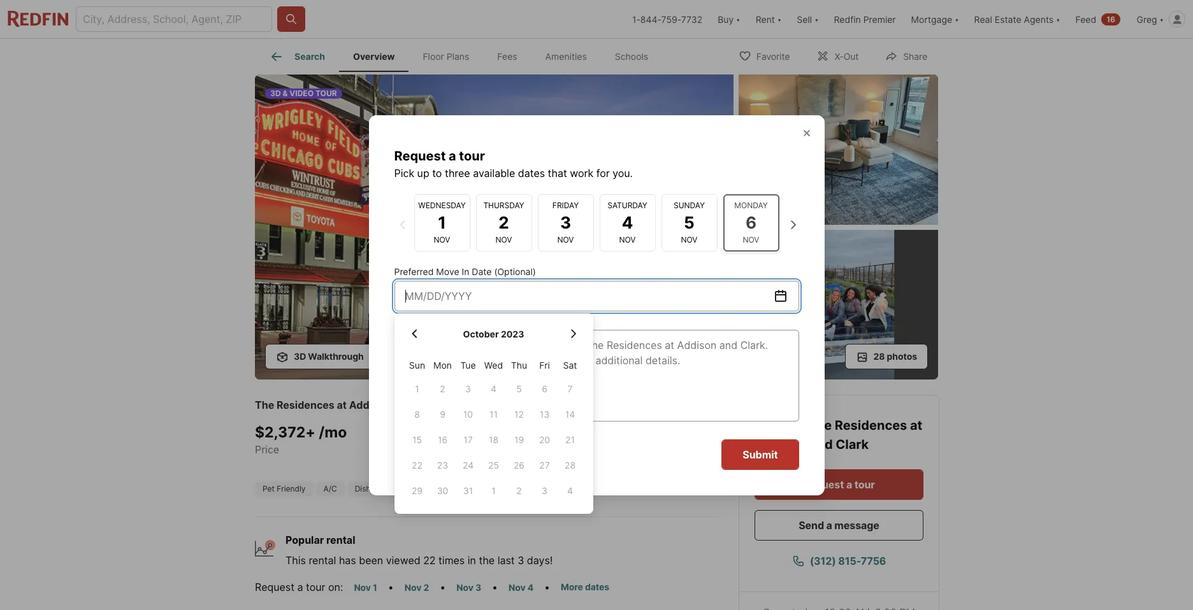 Task type: locate. For each thing, give the bounding box(es) containing it.
2 inside 1-2 baths
[[448, 424, 457, 442]]

tue
[[461, 360, 476, 371]]

7732
[[682, 14, 703, 25]]

clark inside the residences at addison and clark
[[836, 438, 869, 453]]

row
[[405, 360, 583, 377], [405, 377, 583, 402], [405, 402, 583, 428], [405, 428, 583, 453], [405, 453, 583, 479], [405, 479, 583, 504]]

2 for nov
[[424, 583, 429, 594]]

viewed
[[386, 555, 421, 568]]

0 horizontal spatial message
[[427, 315, 465, 326]]

nov right on:
[[354, 583, 371, 594]]

more right nov 4
[[561, 582, 583, 593]]

4 down saturday
[[622, 213, 634, 233]]

and inside the residences at addison and clark
[[810, 438, 833, 453]]

more right fri nov 03 2023 cell
[[556, 485, 574, 494]]

tour for request a tour pick up to three available dates that work for you.
[[459, 148, 485, 164]]

1 horizontal spatial the
[[808, 418, 832, 434]]

1 vertical spatial request
[[804, 479, 845, 492]]

nov down 6
[[743, 235, 760, 245]]

sat nov 04 2023 cell
[[568, 486, 573, 497]]

3 right last
[[518, 555, 524, 568]]

1 horizontal spatial 1
[[438, 213, 446, 233]]

1 left thu nov 02 2023 cell
[[492, 486, 496, 497]]

2 left fri nov 03 2023 cell
[[517, 486, 522, 497]]

monday 6 nov
[[735, 201, 768, 245]]

1 horizontal spatial clark
[[836, 438, 869, 453]]

1 horizontal spatial request
[[394, 148, 446, 164]]

request inside request a tour pick up to three available dates that work for you.
[[394, 148, 446, 164]]

october
[[463, 329, 499, 340]]

Preferred Move In Date (Optional) text field
[[405, 289, 773, 304]]

a inside button
[[847, 479, 853, 492]]

rental up has
[[327, 534, 356, 547]]

2 horizontal spatial 4
[[622, 213, 634, 233]]

baths
[[434, 444, 462, 456]]

1 vertical spatial 3d
[[294, 351, 306, 362]]

$2,372+
[[255, 424, 316, 442]]

1 vertical spatial and
[[810, 438, 833, 453]]

0 horizontal spatial 1-
[[434, 424, 448, 442]]

2
[[499, 213, 509, 233], [394, 424, 404, 442], [448, 424, 457, 442], [517, 486, 522, 497], [424, 583, 429, 594]]

addison
[[349, 399, 391, 412], [485, 399, 524, 412], [755, 438, 807, 453]]

4 inside row
[[568, 486, 573, 497]]

popular
[[286, 534, 324, 547]]

3 down friday in the left of the page
[[561, 213, 572, 233]]

request a tour
[[804, 479, 876, 492]]

1- left the 759-
[[633, 14, 641, 25]]

4 down days!
[[528, 583, 534, 594]]

4 • from the left
[[545, 582, 550, 594]]

a for send a message
[[827, 520, 833, 533]]

0 vertical spatial 1-
[[633, 14, 641, 25]]

0 horizontal spatial 3d
[[270, 89, 281, 98]]

2 up baths
[[448, 424, 457, 442]]

request for request a tour pick up to three available dates that work for you.
[[394, 148, 446, 164]]

that
[[548, 167, 568, 180]]

0 horizontal spatial the
[[255, 399, 274, 412]]

1 down wednesday
[[438, 213, 446, 233]]

nov inside monday 6 nov
[[743, 235, 760, 245]]

1- up baths
[[434, 424, 448, 442]]

nov inside wednesday 1 nov
[[434, 235, 451, 245]]

0 vertical spatial rental
[[327, 534, 356, 547]]

a for write a message
[[419, 315, 424, 326]]

0 vertical spatial tour
[[459, 148, 485, 164]]

grid
[[405, 324, 583, 504]]

3 down in
[[476, 583, 482, 594]]

1 horizontal spatial and
[[810, 438, 833, 453]]

unit
[[441, 485, 456, 494]]

this rental has been viewed 22 times in the last 3 days!
[[286, 555, 553, 568]]

1 horizontal spatial tour
[[459, 148, 485, 164]]

1 vertical spatial 1
[[492, 486, 496, 497]]

0 horizontal spatial request
[[255, 582, 295, 594]]

1 inside 'button'
[[373, 583, 377, 594]]

more dates
[[561, 582, 610, 593]]

addison inside the residences at addison and clark
[[755, 438, 807, 453]]

floor plans tab
[[409, 41, 484, 72]]

addison right the "w"
[[485, 399, 524, 412]]

sunday
[[674, 201, 705, 210]]

3d
[[270, 89, 281, 98], [294, 351, 306, 362]]

street view button
[[450, 344, 540, 370]]

addison down contact
[[755, 438, 807, 453]]

addison up the 0-
[[349, 399, 391, 412]]

1 vertical spatial the
[[808, 418, 832, 434]]

,
[[537, 399, 540, 412]]

2 row from the top
[[405, 377, 583, 402]]

3d walkthrough button
[[265, 344, 375, 370]]

0 vertical spatial dates
[[518, 167, 545, 180]]

4 inside saturday 4 nov
[[622, 213, 634, 233]]

schools tab
[[601, 41, 663, 72]]

1 vertical spatial clark
[[836, 438, 869, 453]]

in left date on the top of page
[[462, 266, 470, 277]]

photos
[[888, 351, 918, 362]]

out
[[844, 51, 859, 62]]

3 inside row
[[542, 486, 548, 497]]

tour
[[316, 89, 337, 98]]

3 right disposal
[[542, 486, 548, 497]]

a inside request a tour pick up to three available dates that work for you.
[[449, 148, 456, 164]]

2 for 0-
[[394, 424, 404, 442]]

2 vertical spatial 1
[[373, 583, 377, 594]]

2 down 22 at the left of page
[[424, 583, 429, 594]]

1 horizontal spatial 4
[[568, 486, 573, 497]]

redfin
[[835, 14, 861, 25]]

4 right fri nov 03 2023 cell
[[568, 486, 573, 497]]

City, Address, School, Agent, ZIP search field
[[76, 6, 272, 32]]

0 vertical spatial 4
[[622, 213, 634, 233]]

0 horizontal spatial addison
[[349, 399, 391, 412]]

nov down the this rental has been viewed 22 times in the last 3 days! in the left of the page
[[405, 583, 422, 594]]

image image
[[255, 75, 734, 380], [739, 75, 939, 225], [739, 230, 939, 380]]

2 up beds
[[394, 424, 404, 442]]

row group containing 1
[[405, 377, 583, 504]]

4 inside button
[[528, 583, 534, 594]]

a for request a tour on:
[[298, 582, 303, 594]]

1 down been
[[373, 583, 377, 594]]

message up 815-
[[835, 520, 880, 533]]

1 vertical spatial 1-
[[434, 424, 448, 442]]

view
[[507, 351, 529, 362]]

0 horizontal spatial clark
[[414, 399, 441, 412]]

request
[[394, 148, 446, 164], [804, 479, 845, 492], [255, 582, 295, 594]]

1-
[[633, 14, 641, 25], [434, 424, 448, 442]]

a inside button
[[827, 520, 833, 533]]

0 vertical spatial 3d
[[270, 89, 281, 98]]

x-
[[835, 51, 844, 62]]

tour inside button
[[855, 479, 876, 492]]

a down the this
[[298, 582, 303, 594]]

• for nov 4
[[545, 582, 550, 594]]

• right nov 3 button
[[492, 582, 498, 594]]

1 horizontal spatial at
[[911, 418, 923, 434]]

request up up
[[394, 148, 446, 164]]

tour up "send a message" button
[[855, 479, 876, 492]]

and up the 0-
[[393, 399, 412, 412]]

844-
[[641, 14, 662, 25]]

nov
[[434, 235, 451, 245], [496, 235, 512, 245], [558, 235, 574, 245], [620, 235, 636, 245], [682, 235, 698, 245], [743, 235, 760, 245], [354, 583, 371, 594], [405, 583, 422, 594], [457, 583, 474, 594], [509, 583, 526, 594]]

1 horizontal spatial 3d
[[294, 351, 306, 362]]

fri
[[540, 360, 550, 371]]

1 vertical spatial at
[[911, 418, 923, 434]]

overview tab
[[339, 41, 409, 72]]

2 horizontal spatial tour
[[855, 479, 876, 492]]

sunday 5 nov
[[674, 201, 705, 245]]

request up send
[[804, 479, 845, 492]]

0 horizontal spatial dates
[[518, 167, 545, 180]]

2 horizontal spatial request
[[804, 479, 845, 492]]

3 • from the left
[[492, 582, 498, 594]]

1 • from the left
[[388, 582, 394, 594]]

0 vertical spatial in
[[462, 266, 470, 277]]

(312) 815-7756 link
[[755, 547, 924, 577]]

2 down thursday
[[499, 213, 509, 233]]

street view
[[479, 351, 529, 362]]

available
[[473, 167, 515, 180]]

3d left walkthrough
[[294, 351, 306, 362]]

rental for this
[[309, 555, 336, 568]]

message up october
[[427, 315, 465, 326]]

• right nov 2 button
[[440, 582, 446, 594]]

in left 'unit'
[[433, 485, 439, 494]]

nov up move
[[434, 235, 451, 245]]

nov down 5
[[682, 235, 698, 245]]

2 inside 0-2 beds
[[394, 424, 404, 442]]

0 vertical spatial at
[[337, 399, 347, 412]]

• for nov 3
[[492, 582, 498, 594]]

0 vertical spatial residences
[[277, 399, 335, 412]]

thu
[[511, 360, 528, 371]]

1 horizontal spatial in
[[462, 266, 470, 277]]

28 photos button
[[845, 344, 929, 370]]

0-
[[378, 424, 394, 442]]

clark up request a tour
[[836, 438, 869, 453]]

and up request a tour button
[[810, 438, 833, 453]]

0 vertical spatial 1
[[438, 213, 446, 233]]

670-1,409 sq ft
[[493, 424, 568, 456]]

fri nov 03 2023 cell
[[542, 486, 548, 497]]

nov inside friday 3 nov
[[558, 235, 574, 245]]

tour inside request a tour pick up to three available dates that work for you.
[[459, 148, 485, 164]]

2 inside button
[[424, 583, 429, 594]]

w/d
[[415, 485, 431, 494]]

0 vertical spatial the
[[255, 399, 274, 412]]

at inside the residences at addison and clark
[[911, 418, 923, 434]]

in
[[462, 266, 470, 277], [433, 485, 439, 494]]

1 vertical spatial message
[[835, 520, 880, 533]]

0 horizontal spatial at
[[337, 399, 347, 412]]

1 vertical spatial tour
[[855, 479, 876, 492]]

dates
[[518, 167, 545, 180], [585, 582, 610, 593]]

2 for thursday
[[499, 213, 509, 233]]

1 vertical spatial dates
[[585, 582, 610, 593]]

3 row from the top
[[405, 402, 583, 428]]

2 • from the left
[[440, 582, 446, 594]]

premier
[[864, 14, 896, 25]]

2 vertical spatial 4
[[528, 583, 534, 594]]

1 vertical spatial in
[[433, 485, 439, 494]]

at
[[337, 399, 347, 412], [911, 418, 923, 434]]

x-out button
[[806, 42, 870, 69]]

0 vertical spatial clark
[[414, 399, 441, 412]]

the up $2,372+ at bottom
[[255, 399, 274, 412]]

tour up three
[[459, 148, 485, 164]]

1 horizontal spatial residences
[[835, 418, 908, 434]]

at for the residences at addison and clark
[[911, 418, 923, 434]]

floor plans
[[423, 51, 470, 62]]

send a message
[[799, 520, 880, 533]]

a right send
[[827, 520, 833, 533]]

2 inside thursday 2 nov
[[499, 213, 509, 233]]

1 horizontal spatial addison
[[485, 399, 524, 412]]

1 vertical spatial residences
[[835, 418, 908, 434]]

1 horizontal spatial message
[[835, 520, 880, 533]]

1 vertical spatial rental
[[309, 555, 336, 568]]

and
[[393, 399, 412, 412], [810, 438, 833, 453]]

residences inside the residences at addison and clark
[[835, 418, 908, 434]]

the residences at addison and clark 1025 w addison st , chicago il 60613
[[255, 399, 630, 412]]

street
[[479, 351, 505, 362]]

(312)
[[810, 556, 837, 568]]

residences
[[277, 399, 335, 412], [835, 418, 908, 434]]

a up three
[[449, 148, 456, 164]]

0 horizontal spatial 1
[[373, 583, 377, 594]]

3d left &
[[270, 89, 281, 98]]

2 horizontal spatial addison
[[755, 438, 807, 453]]

search link
[[269, 49, 325, 64]]

1 for nov 1
[[373, 583, 377, 594]]

nov 2
[[405, 583, 429, 594]]

0 vertical spatial request
[[394, 148, 446, 164]]

• for nov 1
[[388, 582, 394, 594]]

1
[[438, 213, 446, 233], [492, 486, 496, 497], [373, 583, 377, 594]]

il
[[588, 399, 596, 412]]

row containing 1
[[405, 479, 583, 504]]

1025
[[446, 399, 469, 412]]

video button
[[380, 344, 445, 370]]

a up "send a message" button
[[847, 479, 853, 492]]

request for request a tour on:
[[255, 582, 295, 594]]

message inside button
[[835, 520, 880, 533]]

more inside button
[[561, 582, 583, 593]]

0 vertical spatial message
[[427, 315, 465, 326]]

grid containing october 2023
[[405, 324, 583, 504]]

dialog
[[369, 115, 825, 515]]

the inside the residences at addison and clark
[[808, 418, 832, 434]]

2 inside row
[[517, 486, 522, 497]]

0 horizontal spatial residences
[[277, 399, 335, 412]]

the up request a tour
[[808, 418, 832, 434]]

residences for the residences at addison and clark
[[835, 418, 908, 434]]

759-
[[662, 14, 682, 25]]

0 vertical spatial and
[[393, 399, 412, 412]]

0 horizontal spatial 4
[[528, 583, 534, 594]]

nov down friday in the left of the page
[[558, 235, 574, 245]]

2 vertical spatial request
[[255, 582, 295, 594]]

1- inside 1-2 baths
[[434, 424, 448, 442]]

• right nov 1
[[388, 582, 394, 594]]

1 horizontal spatial 1-
[[633, 14, 641, 25]]

nov down saturday
[[620, 235, 636, 245]]

previous image
[[395, 217, 411, 232]]

tab list
[[255, 39, 673, 72]]

request down the this
[[255, 582, 295, 594]]

more for more
[[556, 485, 574, 494]]

has
[[339, 555, 356, 568]]

1 vertical spatial 4
[[568, 486, 573, 497]]

• right nov 4
[[545, 582, 550, 594]]

3d inside button
[[294, 351, 306, 362]]

2 vertical spatial tour
[[306, 582, 326, 594]]

nov inside saturday 4 nov
[[620, 235, 636, 245]]

message for send a message
[[835, 520, 880, 533]]

rental down popular rental
[[309, 555, 336, 568]]

next image
[[786, 217, 801, 232]]

row group
[[405, 377, 583, 504]]

1 row from the top
[[405, 360, 583, 377]]

wednesday
[[419, 201, 466, 210]]

nov inside thursday 2 nov
[[496, 235, 512, 245]]

1 inside wednesday 1 nov
[[438, 213, 446, 233]]

1 horizontal spatial dates
[[585, 582, 610, 593]]

clark left 1025 on the left of page
[[414, 399, 441, 412]]

a right write
[[419, 315, 424, 326]]

more
[[556, 485, 574, 494], [561, 582, 583, 593]]

tour left on:
[[306, 582, 326, 594]]

3d for 3d & video tour
[[270, 89, 281, 98]]

nov up (optional)
[[496, 235, 512, 245]]

3d walkthrough
[[294, 351, 364, 362]]

addison for the residences at addison and clark
[[755, 438, 807, 453]]

pet
[[263, 485, 275, 494]]

6 row from the top
[[405, 479, 583, 504]]

move
[[436, 266, 460, 277]]

row containing sun
[[405, 360, 583, 377]]

0 horizontal spatial in
[[433, 485, 439, 494]]

floor
[[423, 51, 444, 62]]

rental for popular
[[327, 534, 356, 547]]

rental
[[327, 534, 356, 547], [309, 555, 336, 568]]

1 vertical spatial more
[[561, 582, 583, 593]]

favorite
[[757, 51, 790, 62]]

22
[[424, 555, 436, 568]]

3 inside button
[[476, 583, 482, 594]]

search
[[295, 51, 325, 62]]

tour for request a tour
[[855, 479, 876, 492]]

0 horizontal spatial tour
[[306, 582, 326, 594]]

0 vertical spatial more
[[556, 485, 574, 494]]

0 horizontal spatial and
[[393, 399, 412, 412]]

for
[[597, 167, 610, 180]]

1-2 baths
[[434, 424, 462, 456]]

request inside button
[[804, 479, 845, 492]]

wed
[[485, 360, 503, 371]]

monday
[[735, 201, 768, 210]]



Task type: vqa. For each thing, say whether or not it's contained in the screenshot.
Experience to the left
no



Task type: describe. For each thing, give the bounding box(es) containing it.
tour for request a tour on:
[[306, 582, 326, 594]]

815-
[[839, 556, 861, 568]]

the residences at addison and clark
[[755, 418, 923, 453]]

to
[[432, 167, 442, 180]]

fees tab
[[484, 41, 532, 72]]

saturday 4 nov
[[608, 201, 648, 245]]

670-
[[493, 424, 528, 442]]

4 for nov 4
[[528, 583, 534, 594]]

fees
[[498, 51, 518, 62]]

and for the residences at addison and clark
[[810, 438, 833, 453]]

x-out
[[835, 51, 859, 62]]

the
[[479, 555, 495, 568]]

nov 4 button
[[503, 581, 540, 596]]

last
[[498, 555, 515, 568]]

(optional)
[[495, 266, 536, 277]]

three
[[445, 167, 470, 180]]

walkthrough
[[308, 351, 364, 362]]

pet friendly
[[263, 485, 306, 494]]

dates inside request a tour pick up to three available dates that work for you.
[[518, 167, 545, 180]]

the for the residences at addison and clark 1025 w addison st , chicago il 60613
[[255, 399, 274, 412]]

this
[[286, 555, 306, 568]]

3d & video tour
[[270, 89, 337, 98]]

a for request a tour
[[847, 479, 853, 492]]

dialog containing 1
[[369, 115, 825, 515]]

submit search image
[[285, 13, 298, 26]]

wednesday 1 nov
[[419, 201, 466, 245]]

more for more dates
[[561, 582, 583, 593]]

60613
[[599, 399, 630, 412]]

4 row from the top
[[405, 428, 583, 453]]

3d & video tour link
[[255, 75, 734, 383]]

times
[[439, 555, 465, 568]]

feed
[[1076, 14, 1097, 25]]

28 photos
[[874, 351, 918, 362]]

1-844-759-7732
[[633, 14, 703, 25]]

you.
[[613, 167, 633, 180]]

tab list containing search
[[255, 39, 673, 72]]

residences for the residences at addison and clark 1025 w addison st , chicago il 60613
[[277, 399, 335, 412]]

4 for saturday 4 nov
[[622, 213, 634, 233]]

nov inside button
[[405, 583, 422, 594]]

thu nov 02 2023 cell
[[517, 486, 522, 497]]

map entry image
[[655, 396, 719, 460]]

request a tour button
[[755, 470, 924, 501]]

on:
[[328, 582, 343, 594]]

w
[[472, 399, 482, 412]]

• for nov 2
[[440, 582, 446, 594]]

write a message
[[394, 315, 465, 326]]

w/d in unit
[[415, 485, 456, 494]]

&
[[283, 89, 288, 98]]

wed nov 01 2023 cell
[[492, 486, 496, 497]]

garbage
[[474, 485, 505, 494]]

submit button
[[722, 440, 799, 470]]

preferred move in date (optional)
[[394, 266, 536, 277]]

3 inside friday 3 nov
[[561, 213, 572, 233]]

2023
[[501, 329, 525, 340]]

nov down last
[[509, 583, 526, 594]]

and for the residences at addison and clark 1025 w addison st , chicago il 60613
[[393, 399, 412, 412]]

send
[[799, 520, 825, 533]]

plans
[[447, 51, 470, 62]]

video
[[409, 351, 434, 362]]

6
[[746, 213, 757, 233]]

0-2 beds
[[378, 424, 404, 456]]

nov 4
[[509, 583, 534, 594]]

2 for 1-
[[448, 424, 457, 442]]

grid inside dialog
[[405, 324, 583, 504]]

nov 3
[[457, 583, 482, 594]]

nov inside 'button'
[[354, 583, 371, 594]]

a/c
[[324, 485, 337, 494]]

chicago
[[543, 399, 582, 412]]

dishwasher
[[355, 485, 397, 494]]

nov 1
[[354, 583, 377, 594]]

a for request a tour pick up to three available dates that work for you.
[[449, 148, 456, 164]]

sun
[[409, 360, 425, 371]]

nov 1 button
[[348, 581, 383, 596]]

/mo
[[319, 424, 347, 442]]

(312) 815-7756
[[810, 556, 887, 568]]

the for the residences at addison and clark
[[808, 418, 832, 434]]

nov 2 button
[[399, 581, 435, 596]]

(312) 815-7756 button
[[755, 547, 924, 577]]

nov down in
[[457, 583, 474, 594]]

friday 3 nov
[[553, 201, 579, 245]]

message for write a message
[[427, 315, 465, 326]]

request a tour on:
[[255, 582, 343, 594]]

row group inside dialog
[[405, 377, 583, 504]]

request a tour pick up to three available dates that work for you.
[[394, 148, 633, 180]]

in
[[468, 555, 476, 568]]

1 for wednesday 1 nov
[[438, 213, 446, 233]]

work
[[570, 167, 594, 180]]

popular rental
[[286, 534, 356, 547]]

submit
[[743, 449, 778, 461]]

$2,372+ /mo price
[[255, 424, 347, 456]]

more dates button
[[556, 580, 616, 595]]

video
[[290, 89, 314, 98]]

date
[[472, 266, 492, 277]]

send a message button
[[755, 511, 924, 541]]

clark for the residences at addison and clark 1025 w addison st , chicago il 60613
[[414, 399, 441, 412]]

redfin premier button
[[827, 0, 904, 38]]

1- for 2
[[434, 424, 448, 442]]

in inside dialog
[[462, 266, 470, 277]]

thursday 2 nov
[[484, 201, 525, 245]]

write
[[394, 315, 416, 326]]

beds
[[378, 444, 402, 456]]

preferred
[[394, 266, 434, 277]]

garbage disposal
[[474, 485, 538, 494]]

st
[[527, 399, 537, 412]]

thursday
[[484, 201, 525, 210]]

mon
[[434, 360, 452, 371]]

I'm interested in requesting a tour for The Residences at Addison and Clark. Please send me current availability and additional details. text field
[[405, 338, 789, 414]]

price
[[255, 444, 279, 456]]

5 row from the top
[[405, 453, 583, 479]]

nov inside sunday 5 nov
[[682, 235, 698, 245]]

dates inside button
[[585, 582, 610, 593]]

request for request a tour
[[804, 479, 845, 492]]

amenities tab
[[532, 41, 601, 72]]

at for the residences at addison and clark 1025 w addison st , chicago il 60613
[[337, 399, 347, 412]]

3d for 3d walkthrough
[[294, 351, 306, 362]]

pick
[[394, 167, 415, 180]]

up
[[417, 167, 430, 180]]

addison for the residences at addison and clark 1025 w addison st , chicago il 60613
[[349, 399, 391, 412]]

2 horizontal spatial 1
[[492, 486, 496, 497]]

ft
[[508, 444, 518, 456]]

1- for 844-
[[633, 14, 641, 25]]

clark for the residences at addison and clark
[[836, 438, 869, 453]]



